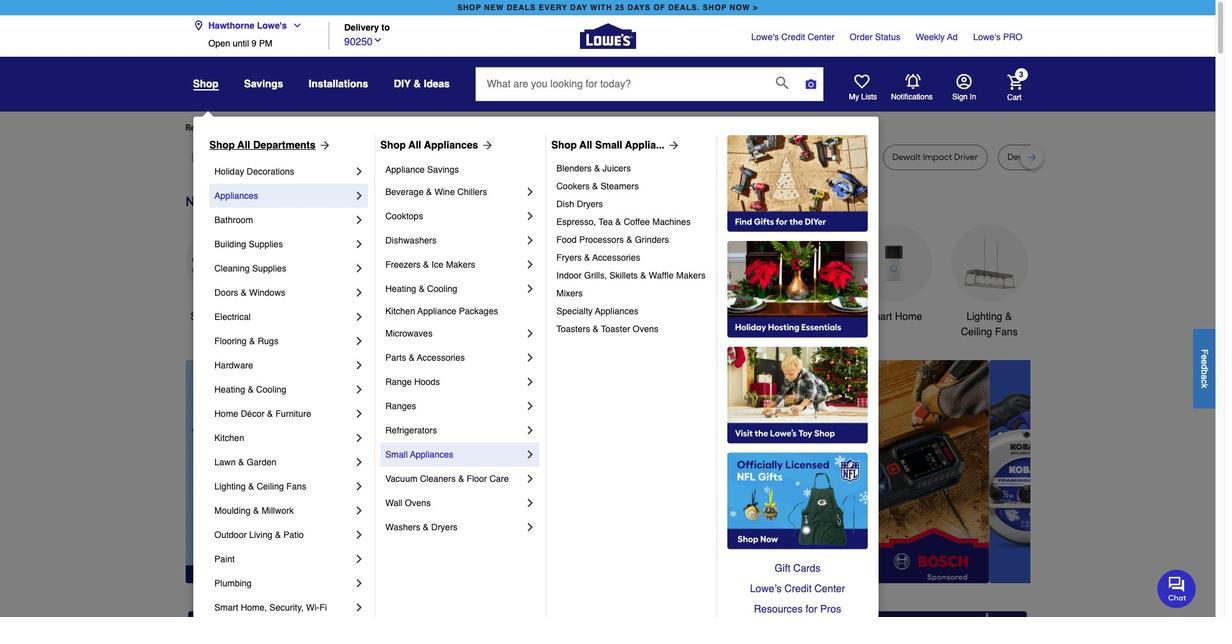 Task type: describe. For each thing, give the bounding box(es) containing it.
driver for impact driver
[[839, 152, 863, 163]]

shop all deals
[[190, 311, 257, 323]]

0 vertical spatial heating
[[386, 284, 416, 294]]

plumbing
[[214, 579, 252, 589]]

& inside fryers & accessories link
[[584, 253, 590, 263]]

lowe's for lowe's credit center
[[752, 32, 779, 42]]

blenders & juicers
[[557, 163, 631, 174]]

kitchen for kitchen faucets
[[570, 311, 604, 323]]

chevron right image for kitchen
[[353, 432, 366, 445]]

dewalt for dewalt
[[201, 152, 230, 163]]

& inside flooring & rugs link
[[249, 336, 255, 347]]

0 vertical spatial lighting
[[967, 311, 1003, 323]]

lowe's home improvement lists image
[[854, 74, 870, 89]]

chevron down image
[[373, 35, 383, 45]]

shop these last-minute gifts. $99 or less. quantities are limited and won't last. image
[[185, 361, 392, 584]]

windows
[[249, 288, 285, 298]]

machines
[[653, 217, 691, 227]]

cooktops
[[386, 211, 423, 221]]

parts & accessories
[[386, 353, 465, 363]]

holiday hosting essentials. image
[[728, 241, 868, 338]]

smart home link
[[856, 225, 932, 325]]

k
[[1200, 384, 1210, 389]]

dewalt for dewalt drill
[[733, 152, 761, 163]]

dishwashers
[[386, 236, 437, 246]]

sign in button
[[953, 74, 976, 102]]

chevron right image for paint
[[353, 553, 366, 566]]

0 horizontal spatial makers
[[446, 260, 475, 270]]

cooling for the bottom heating & cooling link
[[256, 385, 286, 395]]

6 bit from the left
[[1056, 152, 1066, 163]]

delivery to
[[344, 23, 390, 33]]

blenders
[[557, 163, 592, 174]]

visit the lowe's toy shop. image
[[728, 347, 868, 444]]

day
[[570, 3, 588, 12]]

& inside doors & windows link
[[241, 288, 247, 298]]

lists
[[862, 93, 877, 101]]

dishwashers link
[[386, 228, 524, 253]]

security,
[[270, 603, 304, 613]]

in
[[970, 93, 976, 101]]

shop new deals every day with 25 days of deals. shop now >
[[457, 3, 758, 12]]

lowe's credit center link
[[728, 580, 868, 600]]

pros
[[821, 604, 842, 616]]

order status
[[850, 32, 901, 42]]

skillets
[[610, 271, 638, 281]]

smart for smart home, security, wi-fi
[[214, 603, 238, 613]]

chevron right image for vacuum cleaners & floor care
[[524, 473, 537, 486]]

sign in
[[953, 93, 976, 101]]

doors & windows link
[[214, 281, 353, 305]]

0 vertical spatial appliance
[[386, 165, 425, 175]]

faucets
[[607, 311, 643, 323]]

washers & dryers link
[[386, 516, 524, 540]]

home décor & furniture
[[214, 409, 311, 419]]

0 horizontal spatial fans
[[286, 482, 306, 492]]

impact for impact driver bit
[[509, 152, 538, 163]]

chevron right image for holiday decorations
[[353, 165, 366, 178]]

chat invite button image
[[1158, 570, 1197, 609]]

scroll to item #3 element
[[717, 560, 751, 567]]

blenders & juicers link
[[557, 160, 708, 177]]

deals.
[[668, 3, 700, 12]]

dewalt for dewalt drill bit set
[[1008, 152, 1036, 163]]

dish dryers
[[557, 199, 603, 209]]

& inside outdoor tools & equipment
[[732, 311, 739, 323]]

shop for shop all departments
[[209, 140, 235, 151]]

chevron right image for range hoods
[[524, 376, 537, 389]]

smart home, security, wi-fi
[[214, 603, 327, 613]]

wine
[[435, 187, 455, 197]]

location image
[[193, 20, 203, 31]]

0 horizontal spatial bathroom link
[[214, 208, 353, 232]]

1 horizontal spatial heating & cooling
[[386, 284, 458, 294]]

accessories for parts & accessories
[[417, 353, 465, 363]]

until
[[233, 38, 249, 49]]

equipment
[[678, 327, 727, 338]]

2 horizontal spatial for
[[806, 604, 818, 616]]

chevron right image for microwaves
[[524, 327, 537, 340]]

status
[[875, 32, 901, 42]]

0 horizontal spatial lighting & ceiling fans
[[214, 482, 306, 492]]

0 horizontal spatial kitchen
[[214, 433, 244, 444]]

0 vertical spatial ovens
[[633, 324, 659, 334]]

pm
[[259, 38, 272, 49]]

installations button
[[309, 73, 368, 96]]

notifications
[[891, 92, 933, 101]]

scroll to item #2 image
[[687, 561, 717, 566]]

dish
[[557, 199, 574, 209]]

0 horizontal spatial bathroom
[[214, 215, 253, 225]]

resources for pros
[[754, 604, 842, 616]]

indoor grills, skillets & waffle makers
[[557, 271, 706, 281]]

1 horizontal spatial fans
[[995, 327, 1018, 338]]

tools link
[[377, 225, 453, 325]]

all for departments
[[238, 140, 250, 151]]

& inside espresso, tea & coffee machines link
[[615, 217, 621, 227]]

Search Query text field
[[476, 68, 766, 101]]

1 horizontal spatial bathroom link
[[760, 225, 836, 325]]

moulding
[[214, 506, 251, 516]]

0 horizontal spatial ovens
[[405, 498, 431, 509]]

25
[[615, 3, 625, 12]]

shop for shop all appliances
[[380, 140, 406, 151]]

microwaves
[[386, 329, 433, 339]]

beverage & wine chillers
[[386, 187, 487, 197]]

for for suggestions
[[402, 123, 413, 133]]

fi
[[320, 603, 327, 613]]

dewalt drill bit
[[336, 152, 394, 163]]

scroll to item #5 image
[[781, 561, 812, 566]]

chevron right image for hardware
[[353, 359, 366, 372]]

& inside indoor grills, skillets & waffle makers link
[[640, 271, 646, 281]]

lowe's for lowe's pro
[[973, 32, 1001, 42]]

shop all appliances
[[380, 140, 478, 151]]

outdoor for outdoor living & patio
[[214, 530, 247, 541]]

flooring & rugs link
[[214, 329, 353, 354]]

shop all deals link
[[185, 225, 262, 325]]

1 vertical spatial lighting
[[214, 482, 246, 492]]

accessories for fryers & accessories
[[593, 253, 640, 263]]

resources for pros link
[[728, 600, 868, 618]]

diy & ideas
[[394, 79, 450, 90]]

1 e from the top
[[1200, 355, 1210, 360]]

1 vertical spatial ceiling
[[257, 482, 284, 492]]

0 vertical spatial lighting & ceiling fans
[[961, 311, 1018, 338]]

1 vertical spatial dryers
[[431, 523, 458, 533]]

driver for impact driver bit
[[540, 152, 564, 163]]

home inside home décor & furniture link
[[214, 409, 238, 419]]

chevron right image for beverage & wine chillers
[[524, 186, 537, 198]]

impact driver bit
[[509, 152, 576, 163]]

find gifts for the diyer. image
[[728, 135, 868, 232]]

4 bit from the left
[[623, 152, 633, 163]]

0 horizontal spatial savings
[[244, 79, 283, 90]]

90250
[[344, 36, 373, 48]]

you for more suggestions for you
[[415, 123, 430, 133]]

0 horizontal spatial heating
[[214, 385, 245, 395]]

supplies for building supplies
[[249, 239, 283, 250]]

chevron right image for doors & windows
[[353, 287, 366, 299]]

drill for dewalt drill bit
[[366, 152, 381, 163]]

home,
[[241, 603, 267, 613]]

1 horizontal spatial ceiling
[[961, 327, 992, 338]]

moulding & millwork link
[[214, 499, 353, 523]]

outdoor living & patio
[[214, 530, 304, 541]]

arrow right image
[[316, 139, 331, 152]]

appliances up 'dewalt bit set'
[[424, 140, 478, 151]]

rugs
[[258, 336, 279, 347]]

appliances link
[[214, 184, 353, 208]]

arrow left image
[[423, 472, 436, 485]]

officially licensed n f l gifts. shop now. image
[[728, 453, 868, 550]]

mixers link
[[557, 285, 708, 303]]

to
[[382, 23, 390, 33]]

1 vertical spatial appliance
[[418, 306, 457, 317]]

beverage
[[386, 187, 424, 197]]

toasters & toaster ovens
[[557, 324, 659, 334]]

arrow right image for shop all small applia...
[[665, 139, 680, 152]]

search image
[[776, 76, 789, 89]]

garden
[[247, 458, 277, 468]]

specialty
[[557, 306, 593, 317]]

patio
[[283, 530, 304, 541]]

cleaning supplies
[[214, 264, 286, 274]]

scroll to item #4 image
[[751, 561, 781, 566]]

appliances up toaster
[[595, 306, 639, 317]]

1 horizontal spatial dryers
[[577, 199, 603, 209]]

& inside lawn & garden link
[[238, 458, 244, 468]]

weekly
[[916, 32, 945, 42]]

lawn & garden
[[214, 458, 277, 468]]

ice
[[432, 260, 444, 270]]

wi-
[[306, 603, 320, 613]]

kitchen faucets link
[[568, 225, 645, 325]]

lowe's home improvement notification center image
[[905, 74, 921, 89]]

& inside parts & accessories link
[[409, 353, 415, 363]]

4 set from the left
[[1068, 152, 1081, 163]]

holiday decorations link
[[214, 160, 353, 184]]

freezers & ice makers link
[[386, 253, 524, 277]]

chevron right image for flooring & rugs
[[353, 335, 366, 348]]

chevron right image for refrigerators
[[524, 424, 537, 437]]

weekly ad link
[[916, 31, 958, 43]]

diy & ideas button
[[394, 73, 450, 96]]

applia...
[[625, 140, 665, 151]]

b
[[1200, 370, 1210, 375]]

chevron right image for plumbing
[[353, 578, 366, 590]]

lowe's home improvement account image
[[956, 74, 972, 89]]

up to 30 percent off select grills and accessories. image
[[762, 612, 1028, 618]]

chevron right image for parts & accessories
[[524, 352, 537, 364]]

shop all departments link
[[209, 138, 331, 153]]

shop for shop all small applia...
[[551, 140, 577, 151]]

outdoor tools & equipment
[[666, 311, 739, 338]]

1 bit from the left
[[383, 152, 394, 163]]

care
[[490, 474, 509, 484]]

shop all small applia... link
[[551, 138, 680, 153]]

with
[[590, 3, 612, 12]]

lowe's home improvement cart image
[[1007, 74, 1023, 90]]

chevron right image for moulding & millwork
[[353, 505, 366, 518]]

chevron right image for lawn & garden
[[353, 456, 366, 469]]

& inside diy & ideas button
[[414, 79, 421, 90]]



Task type: locate. For each thing, give the bounding box(es) containing it.
chevron right image
[[353, 165, 366, 178], [524, 210, 537, 223], [524, 234, 537, 247], [353, 238, 366, 251], [524, 258, 537, 271], [524, 283, 537, 296], [524, 327, 537, 340], [353, 335, 366, 348], [524, 352, 537, 364], [353, 359, 366, 372], [524, 376, 537, 389], [353, 408, 366, 421], [524, 424, 537, 437], [353, 481, 366, 493], [353, 505, 366, 518], [524, 521, 537, 534], [353, 602, 366, 615]]

arrow right image
[[478, 139, 494, 152], [665, 139, 680, 152], [1007, 472, 1020, 485]]

freezers
[[386, 260, 421, 270]]

2 set from the left
[[636, 152, 649, 163]]

microwaves link
[[386, 322, 524, 346]]

3 bit from the left
[[566, 152, 576, 163]]

all for deals
[[217, 311, 228, 323]]

tools up microwaves
[[403, 311, 427, 323]]

center
[[808, 32, 835, 42], [815, 584, 845, 595]]

order status link
[[850, 31, 901, 43]]

arrow right image inside shop all appliances link
[[478, 139, 494, 152]]

vacuum cleaners & floor care
[[386, 474, 509, 484]]

chevron right image for appliances
[[353, 190, 366, 202]]

lighting & ceiling fans link
[[951, 225, 1028, 340], [214, 475, 353, 499]]

chevron right image
[[524, 186, 537, 198], [353, 190, 366, 202], [353, 214, 366, 227], [353, 262, 366, 275], [353, 287, 366, 299], [353, 311, 366, 324], [353, 384, 366, 396], [524, 400, 537, 413], [353, 432, 366, 445], [524, 449, 537, 461], [353, 456, 366, 469], [524, 473, 537, 486], [524, 497, 537, 510], [353, 529, 366, 542], [353, 553, 366, 566], [353, 578, 366, 590]]

cooling up kitchen appliance packages
[[427, 284, 458, 294]]

hardware
[[214, 361, 253, 371]]

& inside food processors & grinders link
[[627, 235, 633, 245]]

heating & cooling up décor
[[214, 385, 286, 395]]

outdoor up equipment
[[666, 311, 703, 323]]

0 horizontal spatial shop
[[209, 140, 235, 151]]

0 vertical spatial heating & cooling link
[[386, 277, 524, 301]]

grills,
[[584, 271, 607, 281]]

lowe's pro link
[[973, 31, 1023, 43]]

& inside vacuum cleaners & floor care 'link'
[[458, 474, 464, 484]]

you for recommended searches for you
[[302, 123, 317, 133]]

chevron right image for electrical
[[353, 311, 366, 324]]

dewalt for dewalt impact driver
[[893, 152, 921, 163]]

2 horizontal spatial shop
[[551, 140, 577, 151]]

2 e from the top
[[1200, 360, 1210, 365]]

3 drill from the left
[[764, 152, 779, 163]]

0 horizontal spatial accessories
[[417, 353, 465, 363]]

freezers & ice makers
[[386, 260, 475, 270]]

dryers down "cookers & steamers"
[[577, 199, 603, 209]]

outdoor down moulding at the left of the page
[[214, 530, 247, 541]]

3
[[1019, 70, 1024, 79]]

lowe's left the pro
[[973, 32, 1001, 42]]

coffee
[[624, 217, 650, 227]]

0 vertical spatial outdoor
[[666, 311, 703, 323]]

savings down the pm
[[244, 79, 283, 90]]

1 horizontal spatial arrow right image
[[665, 139, 680, 152]]

& inside moulding & millwork link
[[253, 506, 259, 516]]

0 horizontal spatial you
[[302, 123, 317, 133]]

1 vertical spatial lighting & ceiling fans
[[214, 482, 306, 492]]

1 horizontal spatial cooling
[[427, 284, 458, 294]]

bit
[[383, 152, 394, 163], [454, 152, 464, 163], [566, 152, 576, 163], [623, 152, 633, 163], [678, 152, 688, 163], [1056, 152, 1066, 163]]

1 horizontal spatial smart
[[865, 311, 892, 323]]

kitchen up microwaves
[[386, 306, 415, 317]]

1 vertical spatial center
[[815, 584, 845, 595]]

& inside lighting & ceiling fans
[[1005, 311, 1012, 323]]

1 horizontal spatial lighting
[[967, 311, 1003, 323]]

chevron right image for cooktops
[[524, 210, 537, 223]]

0 horizontal spatial for
[[288, 123, 300, 133]]

chevron right image for building supplies
[[353, 238, 366, 251]]

dewalt down shop all appliances
[[423, 152, 452, 163]]

smart home, security, wi-fi link
[[214, 596, 353, 618]]

espresso, tea & coffee machines
[[557, 217, 691, 227]]

outdoor inside outdoor living & patio link
[[214, 530, 247, 541]]

1 vertical spatial heating
[[214, 385, 245, 395]]

supplies up the windows
[[252, 264, 286, 274]]

1 set from the left
[[466, 152, 479, 163]]

get up to 2 free select tools or batteries when you buy 1 with select purchases. image
[[188, 612, 454, 618]]

you inside more suggestions for you link
[[415, 123, 430, 133]]

vacuum
[[386, 474, 418, 484]]

order
[[850, 32, 873, 42]]

1 vertical spatial credit
[[785, 584, 812, 595]]

holiday decorations
[[214, 167, 294, 177]]

dewalt bit set
[[423, 152, 479, 163]]

ovens right wall
[[405, 498, 431, 509]]

6 dewalt from the left
[[893, 152, 921, 163]]

juicers
[[603, 163, 631, 174]]

0 vertical spatial small
[[595, 140, 623, 151]]

small
[[595, 140, 623, 151], [386, 450, 408, 460]]

7 dewalt from the left
[[1008, 152, 1036, 163]]

driver down sign in
[[954, 152, 978, 163]]

lawn
[[214, 458, 236, 468]]

set
[[466, 152, 479, 163], [636, 152, 649, 163], [691, 152, 704, 163], [1068, 152, 1081, 163]]

indoor
[[557, 271, 582, 281]]

None search field
[[475, 67, 824, 113]]

90250 button
[[344, 33, 383, 49]]

0 horizontal spatial driver
[[540, 152, 564, 163]]

c
[[1200, 380, 1210, 384]]

of
[[654, 3, 666, 12]]

outdoor inside outdoor tools & equipment
[[666, 311, 703, 323]]

wall ovens link
[[386, 491, 524, 516]]

4 dewalt from the left
[[423, 152, 452, 163]]

searches
[[249, 123, 286, 133]]

for for searches
[[288, 123, 300, 133]]

small up vacuum
[[386, 450, 408, 460]]

decorations inside "link"
[[484, 327, 538, 338]]

for up "departments"
[[288, 123, 300, 133]]

dewalt for dewalt tool
[[259, 152, 288, 163]]

heating & cooling link up kitchen appliance packages
[[386, 277, 524, 301]]

dryers down wall ovens link
[[431, 523, 458, 533]]

ovens down specialty appliances link
[[633, 324, 659, 334]]

chevron right image for ranges
[[524, 400, 537, 413]]

0 horizontal spatial small
[[386, 450, 408, 460]]

all for small
[[580, 140, 592, 151]]

credit for lowe's
[[782, 32, 805, 42]]

all for appliances
[[409, 140, 421, 151]]

dewalt for dewalt drill bit
[[336, 152, 364, 163]]

0 horizontal spatial lighting & ceiling fans link
[[214, 475, 353, 499]]

for up shop all appliances
[[402, 123, 413, 133]]

refrigerators
[[386, 426, 437, 436]]

dewalt right bit set
[[733, 152, 761, 163]]

0 vertical spatial heating & cooling
[[386, 284, 458, 294]]

0 vertical spatial credit
[[782, 32, 805, 42]]

makers right ice
[[446, 260, 475, 270]]

appliance up beverage
[[386, 165, 425, 175]]

1 you from the left
[[302, 123, 317, 133]]

3 driver from the left
[[954, 152, 978, 163]]

0 horizontal spatial cooling
[[256, 385, 286, 395]]

driver
[[540, 152, 564, 163], [839, 152, 863, 163], [954, 152, 978, 163]]

0 horizontal spatial impact
[[509, 152, 538, 163]]

my lists link
[[849, 74, 877, 102]]

3 impact from the left
[[923, 152, 952, 163]]

0 vertical spatial home
[[895, 311, 923, 323]]

supplies up cleaning supplies
[[249, 239, 283, 250]]

1 vertical spatial heating & cooling
[[214, 385, 286, 395]]

lowe's home improvement logo image
[[580, 8, 636, 64]]

2 driver from the left
[[839, 152, 863, 163]]

& inside freezers & ice makers link
[[423, 260, 429, 270]]

hardware link
[[214, 354, 353, 378]]

0 vertical spatial lighting & ceiling fans link
[[951, 225, 1028, 340]]

now
[[730, 3, 751, 12]]

drill for dewalt drill
[[764, 152, 779, 163]]

supplies
[[249, 239, 283, 250], [252, 264, 286, 274]]

1 horizontal spatial tools
[[706, 311, 729, 323]]

2 bit from the left
[[454, 152, 464, 163]]

& inside the cookers & steamers link
[[592, 181, 598, 191]]

center up pros
[[815, 584, 845, 595]]

tools inside outdoor tools & equipment
[[706, 311, 729, 323]]

chevron right image for dishwashers
[[524, 234, 537, 247]]

vacuum cleaners & floor care link
[[386, 467, 524, 491]]

chevron right image for lighting & ceiling fans
[[353, 481, 366, 493]]

décor
[[241, 409, 265, 419]]

all up the blenders & juicers at top
[[580, 140, 592, 151]]

millwork
[[262, 506, 294, 516]]

0 horizontal spatial lowe's
[[257, 20, 287, 31]]

1 impact from the left
[[509, 152, 538, 163]]

1 vertical spatial ovens
[[405, 498, 431, 509]]

credit up resources for pros link
[[785, 584, 812, 595]]

3 dewalt from the left
[[336, 152, 364, 163]]

lowe's down >
[[752, 32, 779, 42]]

home inside smart home link
[[895, 311, 923, 323]]

1 vertical spatial home
[[214, 409, 238, 419]]

waffle
[[649, 271, 674, 281]]

0 vertical spatial fans
[[995, 327, 1018, 338]]

2 horizontal spatial lowe's
[[973, 32, 1001, 42]]

tea
[[599, 217, 613, 227]]

0 vertical spatial bathroom
[[214, 215, 253, 225]]

refrigerators link
[[386, 419, 524, 443]]

for left pros
[[806, 604, 818, 616]]

1 vertical spatial makers
[[676, 271, 706, 281]]

appliances down 'holiday'
[[214, 191, 258, 201]]

chevron right image for outdoor living & patio
[[353, 529, 366, 542]]

you up arrow right image
[[302, 123, 317, 133]]

3 shop from the left
[[551, 140, 577, 151]]

4 drill from the left
[[1038, 152, 1053, 163]]

2 you from the left
[[415, 123, 430, 133]]

dewalt tool
[[259, 152, 306, 163]]

cookers & steamers
[[557, 181, 639, 191]]

advertisement region
[[333, 361, 951, 587]]

0 vertical spatial cooling
[[427, 284, 458, 294]]

& inside toasters & toaster ovens link
[[593, 324, 599, 334]]

1 vertical spatial decorations
[[484, 327, 538, 338]]

2 dewalt from the left
[[259, 152, 288, 163]]

smart for smart home
[[865, 311, 892, 323]]

ovens
[[633, 324, 659, 334], [405, 498, 431, 509]]

2 impact from the left
[[808, 152, 837, 163]]

lowe's credit center
[[750, 584, 845, 595]]

dewalt for dewalt bit set
[[423, 152, 452, 163]]

kitchen up lawn
[[214, 433, 244, 444]]

heating
[[386, 284, 416, 294], [214, 385, 245, 395]]

savings down 'dewalt bit set'
[[427, 165, 459, 175]]

0 horizontal spatial dryers
[[431, 523, 458, 533]]

e up b
[[1200, 360, 1210, 365]]

0 vertical spatial dryers
[[577, 199, 603, 209]]

1 horizontal spatial shop
[[703, 3, 727, 12]]

decorations down the dewalt tool
[[247, 167, 294, 177]]

1 horizontal spatial savings
[[427, 165, 459, 175]]

small down "recommended searches for you" heading
[[595, 140, 623, 151]]

lowe's pro
[[973, 32, 1023, 42]]

0 horizontal spatial lighting
[[214, 482, 246, 492]]

0 horizontal spatial tools
[[403, 311, 427, 323]]

0 vertical spatial shop
[[193, 79, 219, 90]]

1 horizontal spatial accessories
[[593, 253, 640, 263]]

1 horizontal spatial kitchen
[[386, 306, 415, 317]]

chevron right image for washers & dryers
[[524, 521, 537, 534]]

up to 50 percent off select tools and accessories. image
[[951, 361, 1225, 584]]

lowe's inside "link"
[[973, 32, 1001, 42]]

cooling up home décor & furniture
[[256, 385, 286, 395]]

2 horizontal spatial arrow right image
[[1007, 472, 1020, 485]]

1 vertical spatial outdoor
[[214, 530, 247, 541]]

0 horizontal spatial heating & cooling
[[214, 385, 286, 395]]

1 horizontal spatial lighting & ceiling fans
[[961, 311, 1018, 338]]

paint
[[214, 555, 235, 565]]

small appliances
[[386, 450, 454, 460]]

you up shop all appliances
[[415, 123, 430, 133]]

all
[[238, 140, 250, 151], [409, 140, 421, 151], [580, 140, 592, 151], [217, 311, 228, 323]]

1 vertical spatial heating & cooling link
[[214, 378, 353, 402]]

arrow right image inside shop all small applia... link
[[665, 139, 680, 152]]

1 driver from the left
[[540, 152, 564, 163]]

chevron down image
[[287, 20, 302, 31]]

1 horizontal spatial bathroom
[[776, 311, 820, 323]]

0 horizontal spatial heating & cooling link
[[214, 378, 353, 402]]

1 shop from the left
[[209, 140, 235, 151]]

chevron right image for bathroom
[[353, 214, 366, 227]]

days
[[628, 3, 651, 12]]

1 horizontal spatial makers
[[676, 271, 706, 281]]

outdoor for outdoor tools & equipment
[[666, 311, 703, 323]]

shop down open
[[193, 79, 219, 90]]

shop for shop all deals
[[190, 311, 214, 323]]

decorations for christmas
[[484, 327, 538, 338]]

f e e d b a c k
[[1200, 349, 1210, 389]]

appliance up microwaves link
[[418, 306, 457, 317]]

all down recommended searches for you
[[238, 140, 250, 151]]

drill for dewalt drill bit set
[[1038, 152, 1053, 163]]

holiday
[[214, 167, 244, 177]]

chevron right image for smart home, security, wi-fi
[[353, 602, 366, 615]]

smart inside smart home, security, wi-fi link
[[214, 603, 238, 613]]

home décor & furniture link
[[214, 402, 353, 426]]

my lists
[[849, 93, 877, 101]]

accessories down food processors & grinders
[[593, 253, 640, 263]]

chevron right image for home décor & furniture
[[353, 408, 366, 421]]

0 vertical spatial center
[[808, 32, 835, 42]]

1 horizontal spatial for
[[402, 123, 413, 133]]

smart inside smart home link
[[865, 311, 892, 323]]

5 dewalt from the left
[[733, 152, 761, 163]]

impact for impact driver
[[808, 152, 837, 163]]

shop down recommended
[[209, 140, 235, 151]]

& inside beverage & wine chillers link
[[426, 187, 432, 197]]

range
[[386, 377, 412, 387]]

heating down freezers
[[386, 284, 416, 294]]

0 horizontal spatial home
[[214, 409, 238, 419]]

shop left electrical
[[190, 311, 214, 323]]

heating & cooling link up 'furniture'
[[214, 378, 353, 402]]

wall
[[386, 498, 403, 509]]

2 tools from the left
[[706, 311, 729, 323]]

3 set from the left
[[691, 152, 704, 163]]

dewalt down notifications
[[893, 152, 921, 163]]

installations
[[309, 79, 368, 90]]

decorations for holiday
[[247, 167, 294, 177]]

supplies inside 'link'
[[252, 264, 286, 274]]

1 horizontal spatial outdoor
[[666, 311, 703, 323]]

1 horizontal spatial shop
[[380, 140, 406, 151]]

0 vertical spatial savings
[[244, 79, 283, 90]]

electrical
[[214, 312, 251, 322]]

up to 35 percent off select small appliances. image
[[475, 612, 741, 618]]

center for lowe's credit center
[[808, 32, 835, 42]]

gift
[[775, 564, 791, 575]]

1 vertical spatial savings
[[427, 165, 459, 175]]

1 horizontal spatial small
[[595, 140, 623, 151]]

& inside home décor & furniture link
[[267, 409, 273, 419]]

dewalt down "cart"
[[1008, 152, 1036, 163]]

dewalt up 'holiday'
[[201, 152, 230, 163]]

christmas
[[488, 311, 534, 323]]

shop up impact driver bit
[[551, 140, 577, 151]]

1 tools from the left
[[403, 311, 427, 323]]

kitchen up toasters
[[570, 311, 604, 323]]

1 horizontal spatial driver
[[839, 152, 863, 163]]

1 horizontal spatial decorations
[[484, 327, 538, 338]]

e up d
[[1200, 355, 1210, 360]]

camera image
[[805, 78, 818, 91]]

0 vertical spatial decorations
[[247, 167, 294, 177]]

d
[[1200, 365, 1210, 370]]

shop all appliances link
[[380, 138, 494, 153]]

chevron right image for heating & cooling
[[524, 283, 537, 296]]

credit up search icon
[[782, 32, 805, 42]]

building
[[214, 239, 246, 250]]

2 drill from the left
[[606, 152, 621, 163]]

kitchen
[[386, 306, 415, 317], [570, 311, 604, 323], [214, 433, 244, 444]]

1 vertical spatial supplies
[[252, 264, 286, 274]]

credit
[[782, 32, 805, 42], [785, 584, 812, 595]]

lowe's inside button
[[257, 20, 287, 31]]

heating & cooling down freezers & ice makers
[[386, 284, 458, 294]]

chevron right image for heating & cooling
[[353, 384, 366, 396]]

decorations down christmas
[[484, 327, 538, 338]]

2 horizontal spatial driver
[[954, 152, 978, 163]]

dewalt right arrow right image
[[336, 152, 364, 163]]

specialty appliances link
[[557, 303, 708, 320]]

flooring
[[214, 336, 247, 347]]

2 shop from the left
[[380, 140, 406, 151]]

2 shop from the left
[[703, 3, 727, 12]]

1 vertical spatial accessories
[[417, 353, 465, 363]]

1 dewalt from the left
[[201, 152, 230, 163]]

cookers & steamers link
[[557, 177, 708, 195]]

1 vertical spatial shop
[[190, 311, 214, 323]]

small inside "link"
[[386, 450, 408, 460]]

arrow right image for shop all appliances
[[478, 139, 494, 152]]

toaster
[[601, 324, 630, 334]]

shop for shop
[[193, 79, 219, 90]]

0 vertical spatial ceiling
[[961, 327, 992, 338]]

center inside 'lowe's credit center' link
[[808, 32, 835, 42]]

1 horizontal spatial impact
[[808, 152, 837, 163]]

cooling for heating & cooling link to the right
[[427, 284, 458, 294]]

all up appliance savings
[[409, 140, 421, 151]]

cart
[[1007, 93, 1022, 102]]

center inside lowe's credit center link
[[815, 584, 845, 595]]

all left deals
[[217, 311, 228, 323]]

kitchen for kitchen appliance packages
[[386, 306, 415, 317]]

1 horizontal spatial heating & cooling link
[[386, 277, 524, 301]]

espresso,
[[557, 217, 596, 227]]

appliance
[[386, 165, 425, 175], [418, 306, 457, 317]]

0 horizontal spatial arrow right image
[[478, 139, 494, 152]]

plumbing link
[[214, 572, 353, 596]]

center left order
[[808, 32, 835, 42]]

1 vertical spatial cooling
[[256, 385, 286, 395]]

driver down my in the top of the page
[[839, 152, 863, 163]]

1 shop from the left
[[457, 3, 482, 12]]

heating down hardware
[[214, 385, 245, 395]]

appliances inside "link"
[[410, 450, 454, 460]]

0 horizontal spatial smart
[[214, 603, 238, 613]]

1 vertical spatial small
[[386, 450, 408, 460]]

new deals every day during 25 days of deals image
[[185, 191, 1030, 212]]

1 horizontal spatial lighting & ceiling fans link
[[951, 225, 1028, 340]]

1 drill from the left
[[366, 152, 381, 163]]

floor
[[467, 474, 487, 484]]

& inside outdoor living & patio link
[[275, 530, 281, 541]]

dryers
[[577, 199, 603, 209], [431, 523, 458, 533]]

chevron right image for cleaning supplies
[[353, 262, 366, 275]]

wall ovens
[[386, 498, 431, 509]]

tool
[[290, 152, 306, 163]]

appliances up "arrow left" image at the left bottom of page
[[410, 450, 454, 460]]

0 horizontal spatial shop
[[457, 3, 482, 12]]

tools up equipment
[[706, 311, 729, 323]]

0 horizontal spatial ceiling
[[257, 482, 284, 492]]

more suggestions for you link
[[327, 122, 440, 135]]

dewalt down shop all departments at the left of page
[[259, 152, 288, 163]]

chevron right image for wall ovens
[[524, 497, 537, 510]]

& inside washers & dryers link
[[423, 523, 429, 533]]

supplies for cleaning supplies
[[252, 264, 286, 274]]

credit for lowe's
[[785, 584, 812, 595]]

chevron right image for freezers & ice makers
[[524, 258, 537, 271]]

& inside blenders & juicers link
[[594, 163, 600, 174]]

makers right waffle
[[676, 271, 706, 281]]

lowe's credit center link
[[752, 31, 835, 43]]

1 horizontal spatial ovens
[[633, 324, 659, 334]]

impact driver
[[808, 152, 863, 163]]

savings inside appliance savings link
[[427, 165, 459, 175]]

washers
[[386, 523, 420, 533]]

0 horizontal spatial outdoor
[[214, 530, 247, 541]]

recommended searches for you heading
[[185, 122, 1030, 135]]

shop left the new
[[457, 3, 482, 12]]

center for lowe's credit center
[[815, 584, 845, 595]]

ranges link
[[386, 394, 524, 419]]

shop down more suggestions for you link
[[380, 140, 406, 151]]

lowe's credit center
[[752, 32, 835, 42]]

lowe's up the pm
[[257, 20, 287, 31]]

chevron right image for small appliances
[[524, 449, 537, 461]]

accessories up the 'range hoods' link
[[417, 353, 465, 363]]

you
[[302, 123, 317, 133], [415, 123, 430, 133]]

5 bit from the left
[[678, 152, 688, 163]]

1 horizontal spatial lowe's
[[752, 32, 779, 42]]

&
[[414, 79, 421, 90], [594, 163, 600, 174], [592, 181, 598, 191], [426, 187, 432, 197], [615, 217, 621, 227], [627, 235, 633, 245], [584, 253, 590, 263], [423, 260, 429, 270], [640, 271, 646, 281], [419, 284, 425, 294], [241, 288, 247, 298], [732, 311, 739, 323], [1005, 311, 1012, 323], [593, 324, 599, 334], [249, 336, 255, 347], [409, 353, 415, 363], [248, 385, 254, 395], [267, 409, 273, 419], [238, 458, 244, 468], [458, 474, 464, 484], [248, 482, 254, 492], [253, 506, 259, 516], [423, 523, 429, 533], [275, 530, 281, 541]]

driver up the blenders
[[540, 152, 564, 163]]

shop left the now
[[703, 3, 727, 12]]

0 vertical spatial accessories
[[593, 253, 640, 263]]



Task type: vqa. For each thing, say whether or not it's contained in the screenshot.
ACCESSORIES to the top
yes



